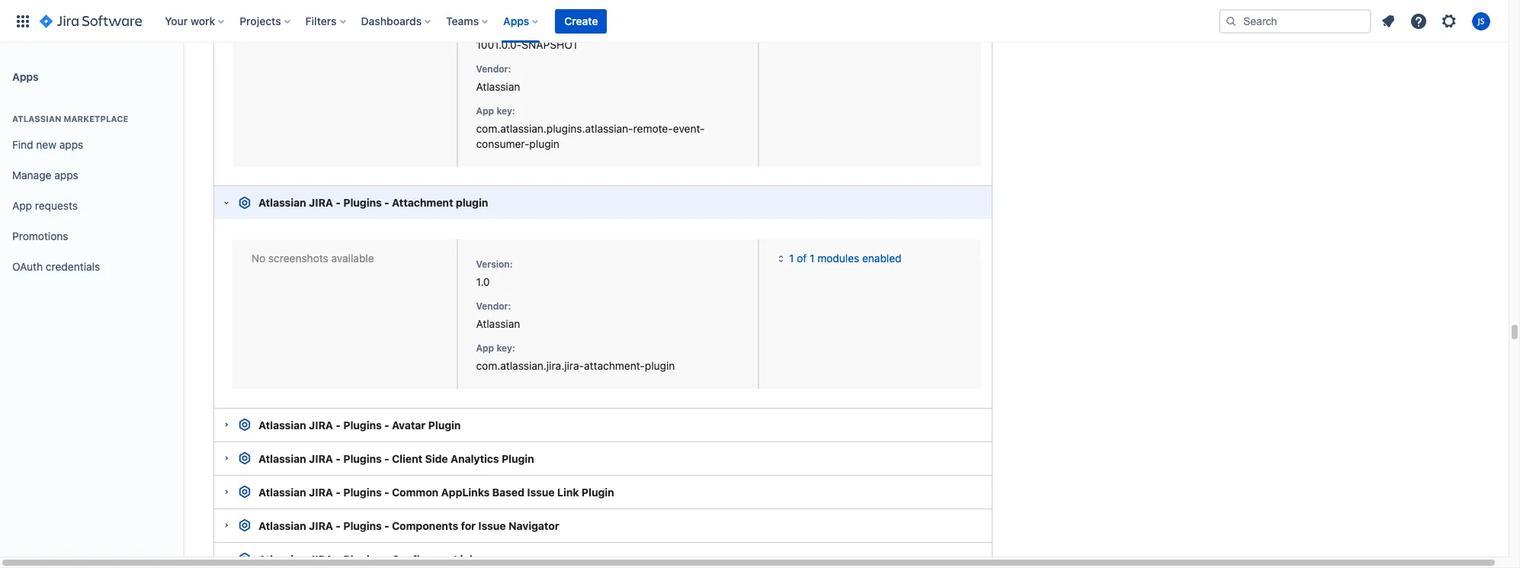 Task type: describe. For each thing, give the bounding box(es) containing it.
dashboards button
[[357, 9, 437, 33]]

jira for atlassian jira - plugins - components for issue navigator
[[309, 519, 333, 532]]

plugins for client
[[343, 452, 382, 465]]

jira for atlassian jira - plugins - attachment plugin
[[309, 196, 333, 209]]

jira for atlassian jira - plugins - confluence link
[[309, 553, 333, 566]]

sidebar navigation image
[[166, 61, 200, 91]]

atlassian jira - plugins - attachment plugin
[[258, 196, 488, 209]]

your work
[[165, 14, 215, 27]]

atlassian for atlassian jira - plugins - common applinks based issue link plugin
[[258, 485, 306, 498]]

1 of 1 modules enabled link
[[776, 252, 902, 265]]

teams button
[[442, 9, 494, 33]]

consumer-
[[476, 137, 530, 150]]

app for app requests
[[12, 199, 32, 212]]

1 vertical spatial apps
[[54, 168, 78, 181]]

of
[[797, 252, 807, 265]]

plugin for consumer-
[[530, 137, 560, 150]]

for
[[461, 519, 476, 532]]

atlassian jira - plugins - client side analytics plugin
[[258, 452, 534, 465]]

plugin for attachment
[[456, 196, 488, 209]]

1 horizontal spatial issue
[[527, 485, 555, 498]]

settings image
[[1440, 12, 1459, 30]]

1 1 from the left
[[789, 252, 794, 265]]

app key: com.atlassian.jira.jira-attachment-plugin
[[476, 343, 675, 372]]

available for 1001.0.0-snapshot
[[331, 14, 374, 27]]

atlassian for atlassian jira - plugins - avatar plugin
[[258, 418, 306, 431]]

work
[[191, 14, 215, 27]]

plugins for avatar
[[343, 418, 382, 431]]

apps button
[[499, 9, 545, 33]]

atlassian marketplace
[[12, 114, 128, 124]]

0 vertical spatial link
[[557, 485, 579, 498]]

version: 1001.0.0-snapshot
[[476, 21, 579, 51]]

atlassian marketplace group
[[6, 98, 177, 287]]

version: 1.0
[[476, 259, 513, 288]]

oauth credentials
[[12, 260, 100, 273]]

based
[[492, 485, 525, 498]]

vendor: for 1.0
[[476, 301, 511, 312]]

1 horizontal spatial plugin
[[502, 452, 534, 465]]

oauth
[[12, 260, 43, 273]]

vendor: atlassian for 1001.0.0-
[[476, 63, 520, 93]]

com.atlassian.jira.jira-
[[476, 359, 584, 372]]

oauth credentials link
[[6, 252, 177, 282]]

app for app key: com.atlassian.jira.jira-attachment-plugin
[[476, 343, 494, 354]]

components
[[392, 519, 458, 532]]

navigator
[[509, 519, 559, 532]]

manage apps link
[[6, 160, 177, 191]]

attachment-
[[584, 359, 645, 372]]

1 vertical spatial link
[[454, 553, 476, 566]]

atlassian for atlassian jira - plugins - client side analytics plugin
[[258, 452, 306, 465]]

atlassian for atlassian jira - plugins - confluence link
[[258, 553, 306, 566]]

teams
[[446, 14, 479, 27]]

app for app key: com.atlassian.plugins.atlassian-remote-event- consumer-plugin
[[476, 105, 494, 116]]

atlassian for atlassian marketplace
[[12, 114, 61, 124]]

no for 1.0
[[251, 252, 265, 265]]

0 horizontal spatial apps
[[12, 70, 39, 83]]

atlassian link for 1.0
[[476, 317, 520, 330]]

search image
[[1225, 15, 1238, 27]]

client
[[392, 452, 423, 465]]

1001.0.0-
[[476, 38, 522, 51]]

manage
[[12, 168, 51, 181]]

plugins for components
[[343, 519, 382, 532]]

marketplace
[[64, 114, 128, 124]]

app requests link
[[6, 191, 177, 221]]

applinks
[[441, 485, 490, 498]]

projects button
[[235, 9, 296, 33]]

0 vertical spatial plugin
[[428, 418, 461, 431]]

1.0
[[476, 275, 490, 288]]

plugins for attachment
[[343, 196, 382, 209]]

requests
[[35, 199, 78, 212]]

enabled
[[862, 252, 902, 265]]

plugin inside "app key: com.atlassian.jira.jira-attachment-plugin"
[[645, 359, 675, 372]]

no screenshots available for 1001.0.0-
[[251, 14, 374, 27]]

atlassian link for 1001.0.0-
[[476, 80, 520, 93]]



Task type: locate. For each thing, give the bounding box(es) containing it.
atlassian for atlassian jira - plugins - attachment plugin
[[258, 196, 306, 209]]

3 plugins from the top
[[343, 452, 382, 465]]

projects
[[240, 14, 281, 27]]

2 vertical spatial plugin
[[582, 485, 614, 498]]

1 jira from the top
[[309, 196, 333, 209]]

version: inside version: 1001.0.0-snapshot
[[476, 21, 513, 32]]

1 vertical spatial vendor: atlassian
[[476, 301, 520, 330]]

available
[[331, 14, 374, 27], [331, 252, 374, 265]]

help image
[[1410, 12, 1428, 30]]

1 vendor: atlassian from the top
[[476, 63, 520, 93]]

0 horizontal spatial issue
[[478, 519, 506, 532]]

0 vertical spatial key:
[[497, 105, 515, 116]]

modules
[[818, 252, 860, 265]]

1 atlassian link from the top
[[476, 80, 520, 93]]

2 version: from the top
[[476, 259, 513, 270]]

0 vertical spatial vendor:
[[476, 63, 511, 74]]

atlassian inside group
[[12, 114, 61, 124]]

1 version: from the top
[[476, 21, 513, 32]]

new
[[36, 138, 56, 151]]

1 vertical spatial atlassian link
[[476, 317, 520, 330]]

atlassian jira - plugins - common applinks based issue link plugin
[[258, 485, 614, 498]]

1 horizontal spatial 1
[[810, 252, 815, 265]]

snapshot
[[522, 38, 579, 51]]

manage apps
[[12, 168, 78, 181]]

side
[[425, 452, 448, 465]]

key: up consumer-
[[497, 105, 515, 116]]

vendor:
[[476, 63, 511, 74], [476, 301, 511, 312]]

create button
[[555, 9, 607, 33]]

find new apps link
[[6, 130, 177, 160]]

0 horizontal spatial link
[[454, 553, 476, 566]]

6 plugins from the top
[[343, 553, 382, 566]]

issue
[[527, 485, 555, 498], [478, 519, 506, 532]]

app inside app key: com.atlassian.plugins.atlassian-remote-event- consumer-plugin
[[476, 105, 494, 116]]

appswitcher icon image
[[14, 12, 32, 30]]

event-
[[673, 122, 705, 135]]

1 vertical spatial vendor:
[[476, 301, 511, 312]]

vendor: atlassian down 1.0
[[476, 301, 520, 330]]

2 horizontal spatial plugin
[[645, 359, 675, 372]]

find
[[12, 138, 33, 151]]

2 no from the top
[[251, 252, 265, 265]]

key:
[[497, 105, 515, 116], [497, 343, 515, 354]]

1 horizontal spatial plugin
[[530, 137, 560, 150]]

1 horizontal spatial apps
[[503, 14, 529, 27]]

find new apps
[[12, 138, 83, 151]]

plugins for common
[[343, 485, 382, 498]]

1 horizontal spatial link
[[557, 485, 579, 498]]

version: up 1.0
[[476, 259, 513, 270]]

0 vertical spatial vendor: atlassian
[[476, 63, 520, 93]]

atlassian
[[476, 80, 520, 93], [12, 114, 61, 124], [258, 196, 306, 209], [476, 317, 520, 330], [258, 418, 306, 431], [258, 452, 306, 465], [258, 485, 306, 498], [258, 519, 306, 532], [258, 553, 306, 566]]

1 no from the top
[[251, 14, 265, 27]]

-
[[336, 196, 341, 209], [384, 196, 389, 209], [336, 418, 341, 431], [384, 418, 389, 431], [336, 452, 341, 465], [384, 452, 389, 465], [336, 485, 341, 498], [384, 485, 389, 498], [336, 519, 341, 532], [384, 519, 389, 532], [336, 553, 341, 566], [384, 553, 389, 566]]

plugin inside app key: com.atlassian.plugins.atlassian-remote-event- consumer-plugin
[[530, 137, 560, 150]]

jira for atlassian jira - plugins - client side analytics plugin
[[309, 452, 333, 465]]

atlassian link down 1.0
[[476, 317, 520, 330]]

2 vendor: atlassian from the top
[[476, 301, 520, 330]]

0 vertical spatial app
[[476, 105, 494, 116]]

apps inside "popup button"
[[503, 14, 529, 27]]

screenshots
[[268, 14, 329, 27], [268, 252, 329, 265]]

1 vertical spatial app
[[12, 199, 32, 212]]

1 vertical spatial plugin
[[456, 196, 488, 209]]

version: for 1.0
[[476, 259, 513, 270]]

2 available from the top
[[331, 252, 374, 265]]

Search field
[[1219, 9, 1372, 33]]

plugins for confluence
[[343, 553, 382, 566]]

dashboards
[[361, 14, 422, 27]]

confluence
[[392, 553, 451, 566]]

link
[[557, 485, 579, 498], [454, 553, 476, 566]]

your
[[165, 14, 188, 27]]

credentials
[[46, 260, 100, 273]]

3 jira from the top
[[309, 452, 333, 465]]

filters button
[[301, 9, 352, 33]]

0 vertical spatial no
[[251, 14, 265, 27]]

app down manage
[[12, 199, 32, 212]]

jira software image
[[40, 12, 142, 30], [40, 12, 142, 30]]

notifications image
[[1379, 12, 1398, 30]]

atlassian jira - plugins - avatar plugin
[[258, 418, 461, 431]]

2 screenshots from the top
[[268, 252, 329, 265]]

app inside "app key: com.atlassian.jira.jira-attachment-plugin"
[[476, 343, 494, 354]]

1 of 1 modules enabled
[[789, 252, 902, 265]]

app
[[476, 105, 494, 116], [12, 199, 32, 212], [476, 343, 494, 354]]

apps
[[503, 14, 529, 27], [12, 70, 39, 83]]

1 right of
[[810, 252, 815, 265]]

apps up requests
[[54, 168, 78, 181]]

available for 1.0
[[331, 252, 374, 265]]

app up consumer-
[[476, 105, 494, 116]]

no screenshots available
[[251, 14, 374, 27], [251, 252, 374, 265]]

remote-
[[633, 122, 673, 135]]

1 available from the top
[[331, 14, 374, 27]]

1 left of
[[789, 252, 794, 265]]

banner
[[0, 0, 1509, 43]]

2 vendor: from the top
[[476, 301, 511, 312]]

1
[[789, 252, 794, 265], [810, 252, 815, 265]]

0 horizontal spatial 1
[[789, 252, 794, 265]]

common
[[392, 485, 439, 498]]

key: up the com.atlassian.jira.jira-
[[497, 343, 515, 354]]

plugins left attachment
[[343, 196, 382, 209]]

apps up 1001.0.0-
[[503, 14, 529, 27]]

1 vertical spatial available
[[331, 252, 374, 265]]

2 plugins from the top
[[343, 418, 382, 431]]

atlassian jira - plugins - components for issue navigator
[[258, 519, 559, 532]]

0 vertical spatial atlassian link
[[476, 80, 520, 93]]

1 vertical spatial screenshots
[[268, 252, 329, 265]]

jira for atlassian jira - plugins - common applinks based issue link plugin
[[309, 485, 333, 498]]

2 atlassian link from the top
[[476, 317, 520, 330]]

version: for 1001.0.0-snapshot
[[476, 21, 513, 32]]

2 horizontal spatial plugin
[[582, 485, 614, 498]]

avatar
[[392, 418, 426, 431]]

1 vertical spatial plugin
[[502, 452, 534, 465]]

1 screenshots from the top
[[268, 14, 329, 27]]

4 jira from the top
[[309, 485, 333, 498]]

link down for
[[454, 553, 476, 566]]

jira for atlassian jira - plugins - avatar plugin
[[309, 418, 333, 431]]

com.atlassian.plugins.atlassian-
[[476, 122, 633, 135]]

2 vertical spatial app
[[476, 343, 494, 354]]

plugin
[[428, 418, 461, 431], [502, 452, 534, 465], [582, 485, 614, 498]]

1 vertical spatial version:
[[476, 259, 513, 270]]

0 horizontal spatial plugin
[[456, 196, 488, 209]]

app key: com.atlassian.plugins.atlassian-remote-event- consumer-plugin
[[476, 105, 705, 150]]

0 vertical spatial available
[[331, 14, 374, 27]]

1 plugins from the top
[[343, 196, 382, 209]]

2 no screenshots available from the top
[[251, 252, 374, 265]]

vendor: atlassian for 1.0
[[476, 301, 520, 330]]

vendor: down 1001.0.0-
[[476, 63, 511, 74]]

1 vendor: from the top
[[476, 63, 511, 74]]

key: inside "app key: com.atlassian.jira.jira-attachment-plugin"
[[497, 343, 515, 354]]

screenshots for 1001.0.0-snapshot
[[268, 14, 329, 27]]

plugins
[[343, 196, 382, 209], [343, 418, 382, 431], [343, 452, 382, 465], [343, 485, 382, 498], [343, 519, 382, 532], [343, 553, 382, 566]]

issue right for
[[478, 519, 506, 532]]

1 vertical spatial no
[[251, 252, 265, 265]]

app requests
[[12, 199, 78, 212]]

promotions link
[[6, 221, 177, 252]]

banner containing your work
[[0, 0, 1509, 43]]

0 vertical spatial version:
[[476, 21, 513, 32]]

vendor: atlassian down 1001.0.0-
[[476, 63, 520, 93]]

0 vertical spatial issue
[[527, 485, 555, 498]]

2 1 from the left
[[810, 252, 815, 265]]

version: up 1001.0.0-
[[476, 21, 513, 32]]

1 key: from the top
[[497, 105, 515, 116]]

0 vertical spatial no screenshots available
[[251, 14, 374, 27]]

screenshots for 1.0
[[268, 252, 329, 265]]

0 vertical spatial screenshots
[[268, 14, 329, 27]]

version:
[[476, 21, 513, 32], [476, 259, 513, 270]]

atlassian for atlassian jira - plugins - components for issue navigator
[[258, 519, 306, 532]]

key: for com.atlassian.plugins.atlassian-remote-event- consumer-plugin
[[497, 105, 515, 116]]

app inside atlassian marketplace group
[[12, 199, 32, 212]]

issue right based
[[527, 485, 555, 498]]

vendor: down 1.0
[[476, 301, 511, 312]]

plugin
[[530, 137, 560, 150], [456, 196, 488, 209], [645, 359, 675, 372]]

apps down appswitcher icon
[[12, 70, 39, 83]]

apps
[[59, 138, 83, 151], [54, 168, 78, 181]]

1 vertical spatial key:
[[497, 343, 515, 354]]

5 jira from the top
[[309, 519, 333, 532]]

plugins left avatar
[[343, 418, 382, 431]]

vendor: for 1001.0.0-
[[476, 63, 511, 74]]

apps right new
[[59, 138, 83, 151]]

app up the com.atlassian.jira.jira-
[[476, 343, 494, 354]]

vendor: atlassian
[[476, 63, 520, 93], [476, 301, 520, 330]]

0 vertical spatial apps
[[503, 14, 529, 27]]

your work button
[[160, 9, 230, 33]]

promotions
[[12, 229, 68, 242]]

analytics
[[451, 452, 499, 465]]

plugins down atlassian jira - plugins - client side analytics plugin
[[343, 485, 382, 498]]

0 horizontal spatial plugin
[[428, 418, 461, 431]]

attachment
[[392, 196, 453, 209]]

6 jira from the top
[[309, 553, 333, 566]]

no for 1001.0.0-snapshot
[[251, 14, 265, 27]]

no screenshots available for 1.0
[[251, 252, 374, 265]]

your profile and settings image
[[1472, 12, 1491, 30]]

create
[[565, 14, 598, 27]]

2 jira from the top
[[309, 418, 333, 431]]

key: for com.atlassian.jira.jira-attachment-plugin
[[497, 343, 515, 354]]

key: inside app key: com.atlassian.plugins.atlassian-remote-event- consumer-plugin
[[497, 105, 515, 116]]

link up navigator
[[557, 485, 579, 498]]

primary element
[[9, 0, 1219, 42]]

1 no screenshots available from the top
[[251, 14, 374, 27]]

atlassian jira - plugins - confluence link
[[258, 553, 476, 566]]

4 plugins from the top
[[343, 485, 382, 498]]

plugins down atlassian jira - plugins - components for issue navigator
[[343, 553, 382, 566]]

atlassian link down 1001.0.0-
[[476, 80, 520, 93]]

no
[[251, 14, 265, 27], [251, 252, 265, 265]]

atlassian link
[[476, 80, 520, 93], [476, 317, 520, 330]]

2 vertical spatial plugin
[[645, 359, 675, 372]]

plugins up atlassian jira - plugins - confluence link
[[343, 519, 382, 532]]

plugins down atlassian jira - plugins - avatar plugin
[[343, 452, 382, 465]]

1 vertical spatial no screenshots available
[[251, 252, 374, 265]]

jira
[[309, 196, 333, 209], [309, 418, 333, 431], [309, 452, 333, 465], [309, 485, 333, 498], [309, 519, 333, 532], [309, 553, 333, 566]]

5 plugins from the top
[[343, 519, 382, 532]]

0 vertical spatial plugin
[[530, 137, 560, 150]]

filters
[[305, 14, 337, 27]]

2 key: from the top
[[497, 343, 515, 354]]

1 vertical spatial issue
[[478, 519, 506, 532]]

0 vertical spatial apps
[[59, 138, 83, 151]]

1 vertical spatial apps
[[12, 70, 39, 83]]



Task type: vqa. For each thing, say whether or not it's contained in the screenshot.
Announcement banner
no



